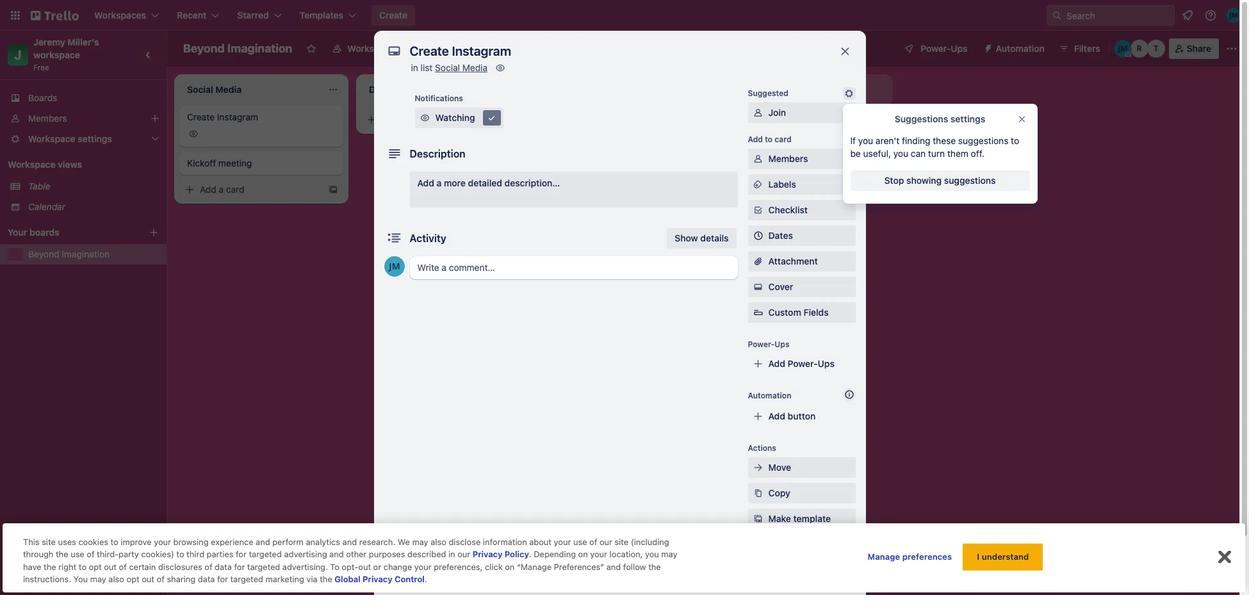 Task type: vqa. For each thing, say whether or not it's contained in the screenshot.
bottommost From
no



Task type: locate. For each thing, give the bounding box(es) containing it.
1 vertical spatial in
[[449, 550, 455, 560]]

suggestions
[[959, 135, 1009, 146], [945, 175, 996, 186]]

in inside this site uses cookies to improve your browsing experience and perform analytics and research. we may also disclose information about your use of our site (including through the use of third-party cookies) to third parties for targeted advertising and other purposes described in our
[[449, 550, 455, 560]]

1 horizontal spatial beyond imagination
[[183, 42, 293, 55]]

a
[[401, 114, 406, 125], [437, 178, 442, 188], [219, 184, 224, 195]]

0 vertical spatial targeted
[[249, 550, 282, 560]]

1 vertical spatial add a card link
[[179, 181, 323, 199]]

ups up add power-ups
[[775, 340, 790, 349]]

also up the described
[[431, 537, 447, 547]]

1 vertical spatial automation
[[748, 391, 792, 401]]

card down 'join'
[[775, 135, 792, 144]]

workspace
[[33, 49, 80, 60]]

list inside the add another list 'link'
[[797, 84, 809, 95]]

ups down fields
[[818, 358, 835, 369]]

our up location,
[[600, 537, 613, 547]]

0 horizontal spatial use
[[71, 550, 84, 560]]

opt down certain
[[127, 575, 140, 585]]

suggestions up off.
[[959, 135, 1009, 146]]

add a card down the kickoff meeting
[[200, 184, 245, 195]]

2 horizontal spatial you
[[894, 148, 909, 159]]

parties
[[207, 550, 234, 560]]

1 horizontal spatial beyond
[[183, 42, 225, 55]]

1 horizontal spatial create
[[379, 10, 408, 21]]

sm image inside labels 'link'
[[752, 178, 765, 191]]

0 vertical spatial you
[[859, 135, 874, 146]]

use
[[574, 537, 587, 547], [71, 550, 84, 560]]

2 vertical spatial card
[[226, 184, 245, 195]]

imagination
[[227, 42, 293, 55], [62, 249, 110, 260]]

sm image inside the members link
[[752, 153, 765, 165]]

jeremy miller's workspace link
[[33, 37, 101, 60]]

board link
[[435, 38, 489, 59]]

2 vertical spatial ups
[[818, 358, 835, 369]]

you left can
[[894, 148, 909, 159]]

attachment
[[769, 256, 818, 267]]

0 horizontal spatial list
[[421, 62, 433, 73]]

manage
[[868, 552, 901, 562]]

0 vertical spatial beyond imagination
[[183, 42, 293, 55]]

opt down third- on the bottom left
[[89, 562, 102, 572]]

1 horizontal spatial power-ups
[[921, 43, 968, 54]]

create for create
[[379, 10, 408, 21]]

None text field
[[403, 40, 826, 63]]

1 horizontal spatial out
[[142, 575, 154, 585]]

0 vertical spatial imagination
[[227, 42, 293, 55]]

card down meeting
[[226, 184, 245, 195]]

add inside button
[[769, 411, 786, 422]]

0 vertical spatial also
[[431, 537, 447, 547]]

privacy policy
[[473, 550, 529, 560]]

may inside this site uses cookies to improve your browsing experience and perform analytics and research. we may also disclose information about your use of our site (including through the use of third-party cookies) to third parties for targeted advertising and other purposes described in our
[[412, 537, 429, 547]]

. inside . depending on your location, you may have the right to opt out of certain disclosures of data for targeted advertising. to opt-out or change your preferences, click on "manage preferences" and follow the instructions. you may also opt out of sharing data for targeted marketing via the
[[529, 550, 532, 560]]

boards
[[28, 92, 57, 103]]

data
[[215, 562, 232, 572], [198, 575, 215, 585]]

members link down boards
[[0, 108, 167, 129]]

privacy up click
[[473, 550, 503, 560]]

customize views image
[[496, 42, 508, 55]]

star or unstar board image
[[307, 44, 317, 54]]

Social Media text field
[[179, 79, 320, 100]]

create inside "button"
[[379, 10, 408, 21]]

r
[[1137, 44, 1143, 53]]

add a card down doing text field
[[382, 114, 427, 125]]

1 vertical spatial you
[[894, 148, 909, 159]]

about
[[530, 537, 552, 547]]

jeremy miller (jeremymiller198) image
[[1114, 40, 1132, 58], [384, 256, 405, 277]]

third-
[[97, 550, 119, 560]]

1 horizontal spatial opt
[[127, 575, 140, 585]]

add left button
[[769, 411, 786, 422]]

ups
[[951, 43, 968, 54], [775, 340, 790, 349], [818, 358, 835, 369]]

purposes
[[369, 550, 405, 560]]

sm image down the add to card
[[752, 153, 765, 165]]

members down boards
[[28, 113, 67, 124]]

rubyanndersson (rubyanndersson) image
[[1131, 40, 1149, 58]]

sm image inside move "link"
[[752, 461, 765, 474]]

0 vertical spatial workspace
[[348, 43, 395, 54]]

automation left filters button
[[996, 43, 1045, 54]]

and down location,
[[607, 562, 621, 572]]

2 horizontal spatial card
[[775, 135, 792, 144]]

and left the perform
[[256, 537, 270, 547]]

the down the uses
[[56, 550, 68, 560]]

beyond
[[183, 42, 225, 55], [28, 249, 59, 260]]

1 vertical spatial workspace
[[8, 159, 55, 170]]

0 horizontal spatial our
[[458, 550, 471, 560]]

r button
[[1131, 40, 1149, 58]]

0 notifications image
[[1181, 8, 1196, 23]]

site
[[42, 537, 56, 547], [615, 537, 629, 547]]

privacy down or
[[363, 575, 393, 585]]

0 vertical spatial members
[[28, 113, 67, 124]]

power-ups
[[921, 43, 968, 54], [748, 340, 790, 349]]

on up 'preferences"'
[[578, 550, 588, 560]]

attachment button
[[748, 251, 856, 272]]

0 vertical spatial in
[[411, 62, 418, 73]]

add down custom
[[769, 358, 786, 369]]

1 horizontal spatial list
[[797, 84, 809, 95]]

may down (including
[[662, 550, 678, 560]]

add a card link down kickoff meeting link
[[179, 181, 323, 199]]

may
[[412, 537, 429, 547], [662, 550, 678, 560], [90, 575, 106, 585]]

checklist
[[769, 204, 808, 215]]

2 horizontal spatial a
[[437, 178, 442, 188]]

sm image
[[978, 38, 996, 56], [494, 62, 507, 74], [419, 112, 432, 124], [752, 153, 765, 165], [752, 178, 765, 191]]

1 horizontal spatial may
[[412, 537, 429, 547]]

0 horizontal spatial beyond
[[28, 249, 59, 260]]

sm image right 'power-ups' button
[[978, 38, 996, 56]]

t
[[1154, 44, 1159, 53]]

targeted up marketing
[[247, 562, 280, 572]]

1 vertical spatial power-
[[748, 340, 775, 349]]

social
[[435, 62, 460, 73]]

also
[[431, 537, 447, 547], [109, 575, 124, 585]]

through
[[23, 550, 53, 560]]

you
[[859, 135, 874, 146], [894, 148, 909, 159], [645, 550, 659, 560]]

0 vertical spatial .
[[529, 550, 532, 560]]

your up 'preferences"'
[[590, 550, 608, 560]]

sm image inside 'automation' button
[[978, 38, 996, 56]]

description
[[410, 148, 466, 160]]

sm image left "labels"
[[752, 178, 765, 191]]

1 vertical spatial power-ups
[[748, 340, 790, 349]]

0 horizontal spatial power-ups
[[748, 340, 790, 349]]

information
[[483, 537, 527, 547]]

1 vertical spatial members
[[769, 153, 808, 164]]

if you aren't finding these suggestions to be useful, you can turn them off.
[[851, 135, 1020, 159]]

manage preferences
[[868, 552, 952, 562]]

2 vertical spatial you
[[645, 550, 659, 560]]

imagination inside beyond imagination text field
[[227, 42, 293, 55]]

2 horizontal spatial power-
[[921, 43, 951, 54]]

1 horizontal spatial .
[[529, 550, 532, 560]]

j link
[[8, 45, 28, 65]]

0 vertical spatial opt
[[89, 562, 102, 572]]

jeremy
[[33, 37, 65, 47]]

1 horizontal spatial members link
[[748, 149, 856, 169]]

beyond imagination up social media text box
[[183, 42, 293, 55]]

try premium free
[[29, 572, 100, 583]]

manage preferences button
[[868, 545, 952, 570]]

your down the described
[[415, 562, 432, 572]]

try
[[29, 572, 43, 583]]

1 horizontal spatial card
[[408, 114, 427, 125]]

create up workspace visible
[[379, 10, 408, 21]]

actions
[[748, 443, 777, 453]]

our down disclose at the left of the page
[[458, 550, 471, 560]]

show menu image
[[1226, 42, 1239, 55]]

them
[[948, 148, 969, 159]]

imagination down the your boards with 1 items element
[[62, 249, 110, 260]]

1 vertical spatial members link
[[748, 149, 856, 169]]

you right if
[[859, 135, 874, 146]]

to
[[765, 135, 773, 144], [1011, 135, 1020, 146], [111, 537, 118, 547], [176, 550, 184, 560], [79, 562, 87, 572]]

jeremy miller's workspace free
[[33, 37, 101, 72]]

beyond inside text field
[[183, 42, 225, 55]]

boards link
[[0, 88, 167, 108]]

workspace up table
[[8, 159, 55, 170]]

out down third- on the bottom left
[[104, 562, 117, 572]]

add button button
[[748, 406, 856, 427]]

out left or
[[358, 562, 371, 572]]

template
[[794, 513, 831, 524]]

1 vertical spatial list
[[797, 84, 809, 95]]

suggestions down off.
[[945, 175, 996, 186]]

join link
[[748, 103, 856, 123]]

members for right the members link
[[769, 153, 808, 164]]

card down notifications
[[408, 114, 427, 125]]

1 vertical spatial privacy
[[363, 575, 393, 585]]

your
[[8, 227, 27, 238]]

1 horizontal spatial jeremy miller (jeremymiller198) image
[[1114, 40, 1132, 58]]

watching button
[[415, 108, 503, 128]]

and up other
[[343, 537, 357, 547]]

1 vertical spatial for
[[234, 562, 245, 572]]

sm image inside create instagram link
[[187, 128, 200, 140]]

data down parties
[[215, 562, 232, 572]]

automation button
[[978, 38, 1053, 59]]

also inside this site uses cookies to improve your browsing experience and perform analytics and research. we may also disclose information about your use of our site (including through the use of third-party cookies) to third parties for targeted advertising and other purposes described in our
[[431, 537, 447, 547]]

list up join 'link'
[[797, 84, 809, 95]]

power-ups inside button
[[921, 43, 968, 54]]

add to card
[[748, 135, 792, 144]]

beyond down boards
[[28, 249, 59, 260]]

1 vertical spatial also
[[109, 575, 124, 585]]

sm image inside join 'link'
[[752, 106, 765, 119]]

on
[[578, 550, 588, 560], [505, 562, 515, 572]]

1 vertical spatial targeted
[[247, 562, 280, 572]]

sm image
[[843, 87, 856, 100], [752, 106, 765, 119], [485, 112, 498, 124], [365, 113, 378, 126], [187, 128, 200, 140], [183, 183, 196, 196], [752, 204, 765, 217], [752, 281, 765, 294], [752, 461, 765, 474], [752, 487, 765, 500], [752, 513, 765, 526]]

dates button
[[748, 226, 856, 246]]

via
[[307, 575, 318, 585]]

may up the described
[[412, 537, 429, 547]]

may right you
[[90, 575, 106, 585]]

targeted
[[249, 550, 282, 560], [247, 562, 280, 572], [230, 575, 263, 585]]

in down visible
[[411, 62, 418, 73]]

your
[[154, 537, 171, 547], [554, 537, 571, 547], [590, 550, 608, 560], [415, 562, 432, 572]]

0 horizontal spatial may
[[90, 575, 106, 585]]

share button
[[1169, 38, 1220, 59]]

2 vertical spatial power-
[[788, 358, 818, 369]]

add down kickoff
[[200, 184, 216, 195]]

. down the described
[[425, 575, 427, 585]]

1 horizontal spatial ups
[[818, 358, 835, 369]]

1 vertical spatial .
[[425, 575, 427, 585]]

site up through
[[42, 537, 56, 547]]

0 horizontal spatial .
[[425, 575, 427, 585]]

1 horizontal spatial automation
[[996, 43, 1045, 54]]

1 vertical spatial suggestions
[[945, 175, 996, 186]]

create left the instagram
[[187, 112, 215, 122]]

a down the kickoff meeting
[[219, 184, 224, 195]]

0 horizontal spatial card
[[226, 184, 245, 195]]

back to home image
[[31, 5, 79, 26]]

1 horizontal spatial you
[[859, 135, 874, 146]]

1 horizontal spatial site
[[615, 537, 629, 547]]

a left more
[[437, 178, 442, 188]]

use up 'preferences"'
[[574, 537, 587, 547]]

workspace
[[348, 43, 395, 54], [8, 159, 55, 170]]

media
[[463, 62, 488, 73]]

power- inside 'power-ups' button
[[921, 43, 951, 54]]

add left another
[[743, 84, 760, 95]]

workspace inside button
[[348, 43, 395, 54]]

also right free
[[109, 575, 124, 585]]

boards
[[30, 227, 59, 238]]

0 vertical spatial power-ups
[[921, 43, 968, 54]]

beyond up social media text box
[[183, 42, 225, 55]]

sm image inside watching button
[[419, 112, 432, 124]]

table link
[[28, 180, 159, 193]]

add a more detailed description…
[[418, 178, 560, 188]]

0 vertical spatial list
[[421, 62, 433, 73]]

change
[[384, 562, 412, 572]]

a inside 'link'
[[437, 178, 442, 188]]

0 horizontal spatial imagination
[[62, 249, 110, 260]]

if
[[851, 135, 856, 146]]

0 vertical spatial add a card link
[[361, 111, 505, 129]]

1 vertical spatial add a card
[[200, 184, 245, 195]]

0 vertical spatial automation
[[996, 43, 1045, 54]]

premium
[[45, 572, 81, 583]]

use up right
[[71, 550, 84, 560]]

0 vertical spatial may
[[412, 537, 429, 547]]

in up preferences,
[[449, 550, 455, 560]]

workspace for workspace visible
[[348, 43, 395, 54]]

the
[[56, 550, 68, 560], [44, 562, 56, 572], [649, 562, 661, 572], [320, 575, 332, 585]]

1 horizontal spatial also
[[431, 537, 447, 547]]

on down policy
[[505, 562, 515, 572]]

analytics
[[306, 537, 340, 547]]

1 vertical spatial ups
[[775, 340, 790, 349]]

0 horizontal spatial beyond imagination
[[28, 249, 110, 260]]

members link up labels 'link'
[[748, 149, 856, 169]]

1 vertical spatial imagination
[[62, 249, 110, 260]]

1 horizontal spatial use
[[574, 537, 587, 547]]

description…
[[505, 178, 560, 188]]

0 horizontal spatial out
[[104, 562, 117, 572]]

imagination up social media text box
[[227, 42, 293, 55]]

. up "manage
[[529, 550, 532, 560]]

these
[[933, 135, 956, 146]]

custom fields button
[[748, 306, 856, 319]]

1 horizontal spatial workspace
[[348, 43, 395, 54]]

opt-
[[342, 562, 358, 572]]

0 horizontal spatial jeremy miller (jeremymiller198) image
[[384, 256, 405, 277]]

out down certain
[[142, 575, 154, 585]]

data right the sharing
[[198, 575, 215, 585]]

0 horizontal spatial also
[[109, 575, 124, 585]]

a down doing text field
[[401, 114, 406, 125]]

0 vertical spatial add a card
[[382, 114, 427, 125]]

add left more
[[418, 178, 435, 188]]

global privacy control link
[[335, 575, 425, 585]]

list left social
[[421, 62, 433, 73]]

privacy alert dialog
[[3, 524, 1246, 593]]

0 horizontal spatial workspace
[[8, 159, 55, 170]]

0 vertical spatial suggestions
[[959, 135, 1009, 146]]

custom
[[769, 307, 802, 318]]

of
[[590, 537, 598, 547], [87, 550, 95, 560], [119, 562, 127, 572], [205, 562, 213, 572], [157, 575, 165, 585]]

you down (including
[[645, 550, 659, 560]]

the right via
[[320, 575, 332, 585]]

and inside . depending on your location, you may have the right to opt out of certain disclosures of data for targeted advertising. to opt-out or change your preferences, click on "manage preferences" and follow the instructions. you may also opt out of sharing data for targeted marketing via the
[[607, 562, 621, 572]]

add a card link down notifications
[[361, 111, 505, 129]]

fields
[[804, 307, 829, 318]]

targeted down parties
[[230, 575, 263, 585]]

uses
[[58, 537, 76, 547]]

0 horizontal spatial members
[[28, 113, 67, 124]]

stop
[[885, 175, 905, 186]]

workspace left visible
[[348, 43, 395, 54]]

of down parties
[[205, 562, 213, 572]]

card for rightmost add a card link
[[408, 114, 427, 125]]

free
[[84, 572, 100, 583]]

2 horizontal spatial ups
[[951, 43, 968, 54]]

1 horizontal spatial members
[[769, 153, 808, 164]]

members up "labels"
[[769, 153, 808, 164]]

automation up add button
[[748, 391, 792, 401]]

site up location,
[[615, 537, 629, 547]]

sm image down notifications
[[419, 112, 432, 124]]

targeted down the perform
[[249, 550, 282, 560]]

beyond imagination down the your boards with 1 items element
[[28, 249, 110, 260]]

0 vertical spatial for
[[236, 550, 247, 560]]

0 vertical spatial create
[[379, 10, 408, 21]]

ups left 'automation' button
[[951, 43, 968, 54]]



Task type: describe. For each thing, give the bounding box(es) containing it.
open information menu image
[[1205, 9, 1218, 22]]

2 vertical spatial targeted
[[230, 575, 263, 585]]

certain
[[129, 562, 156, 572]]

0 horizontal spatial members link
[[0, 108, 167, 129]]

disclosures
[[158, 562, 202, 572]]

miller's
[[68, 37, 99, 47]]

another
[[762, 84, 794, 95]]

understand
[[982, 552, 1030, 562]]

or
[[373, 562, 381, 572]]

improve
[[121, 537, 152, 547]]

targeted inside this site uses cookies to improve your browsing experience and perform analytics and research. we may also disclose information about your use of our site (including through the use of third-party cookies) to third parties for targeted advertising and other purposes described in our
[[249, 550, 282, 560]]

0 horizontal spatial privacy
[[363, 575, 393, 585]]

checklist link
[[748, 200, 856, 220]]

primary element
[[0, 0, 1250, 31]]

notifications
[[415, 94, 463, 103]]

0 vertical spatial use
[[574, 537, 587, 547]]

party
[[119, 550, 139, 560]]

suggestions inside "if you aren't finding these suggestions to be useful, you can turn them off."
[[959, 135, 1009, 146]]

0 horizontal spatial a
[[219, 184, 224, 195]]

0 horizontal spatial automation
[[748, 391, 792, 401]]

card for leftmost add a card link
[[226, 184, 245, 195]]

beyond imagination inside text field
[[183, 42, 293, 55]]

policy
[[505, 550, 529, 560]]

0 horizontal spatial add a card link
[[179, 181, 323, 199]]

show details
[[675, 233, 729, 244]]

suggestions settings
[[895, 113, 986, 124]]

calendar
[[28, 201, 65, 212]]

sm image for members
[[752, 153, 765, 165]]

also inside . depending on your location, you may have the right to opt out of certain disclosures of data for targeted advertising. to opt-out or change your preferences, click on "manage preferences" and follow the instructions. you may also opt out of sharing data for targeted marketing via the
[[109, 575, 124, 585]]

global
[[335, 575, 361, 585]]

preferences
[[903, 552, 952, 562]]

your boards
[[8, 227, 59, 238]]

watching
[[435, 112, 475, 123]]

details
[[701, 233, 729, 244]]

workspace visible button
[[325, 38, 432, 59]]

make
[[769, 513, 791, 524]]

0 horizontal spatial add a card
[[200, 184, 245, 195]]

of down cookies
[[87, 550, 95, 560]]

detailed
[[468, 178, 502, 188]]

more
[[444, 178, 466, 188]]

0 vertical spatial jeremy miller (jeremymiller198) image
[[1114, 40, 1132, 58]]

turn
[[929, 148, 945, 159]]

add another list link
[[724, 79, 888, 100]]

sm image inside watching button
[[485, 112, 498, 124]]

meeting
[[218, 158, 252, 169]]

0 vertical spatial our
[[600, 537, 613, 547]]

1 vertical spatial jeremy miller (jeremymiller198) image
[[384, 256, 405, 277]]

sm image inside make template link
[[752, 513, 765, 526]]

2 vertical spatial may
[[90, 575, 106, 585]]

sm image for watching
[[419, 112, 432, 124]]

research.
[[359, 537, 396, 547]]

calendar link
[[28, 201, 159, 213]]

third
[[187, 550, 204, 560]]

settings
[[951, 113, 986, 124]]

1 horizontal spatial privacy
[[473, 550, 503, 560]]

sm image inside copy link
[[752, 487, 765, 500]]

create for create instagram
[[187, 112, 215, 122]]

stop showing suggestions button
[[851, 170, 1030, 191]]

Doing text field
[[361, 79, 502, 100]]

sm image down the "customize views" icon
[[494, 62, 507, 74]]

copy link
[[748, 483, 856, 504]]

imagination inside beyond imagination link
[[62, 249, 110, 260]]

create from template… image
[[328, 185, 338, 195]]

location,
[[610, 550, 643, 560]]

1 vertical spatial use
[[71, 550, 84, 560]]

can
[[911, 148, 926, 159]]

automation inside button
[[996, 43, 1045, 54]]

0 horizontal spatial power-
[[748, 340, 775, 349]]

your up cookies)
[[154, 537, 171, 547]]

add board image
[[149, 228, 159, 238]]

table
[[28, 181, 50, 192]]

your up "depending"
[[554, 537, 571, 547]]

i
[[978, 552, 980, 562]]

2 horizontal spatial may
[[662, 550, 678, 560]]

of down party
[[119, 562, 127, 572]]

preferences"
[[554, 562, 605, 572]]

(including
[[631, 537, 670, 547]]

free
[[33, 63, 49, 72]]

2 vertical spatial for
[[217, 575, 228, 585]]

add down doing text field
[[382, 114, 398, 125]]

labels link
[[748, 174, 856, 195]]

Search field
[[1063, 6, 1175, 25]]

sm image inside cover link
[[752, 281, 765, 294]]

t button
[[1148, 40, 1166, 58]]

power- inside "add power-ups" link
[[788, 358, 818, 369]]

workspace for workspace views
[[8, 159, 55, 170]]

search image
[[1052, 10, 1063, 21]]

kickoff
[[187, 158, 216, 169]]

0 vertical spatial data
[[215, 562, 232, 572]]

add button
[[769, 411, 816, 422]]

instructions.
[[23, 575, 71, 585]]

1 vertical spatial data
[[198, 575, 215, 585]]

described
[[408, 550, 446, 560]]

add down suggested at the top
[[748, 135, 763, 144]]

suggestions inside stop showing suggestions button
[[945, 175, 996, 186]]

1 vertical spatial beyond
[[28, 249, 59, 260]]

show
[[675, 233, 698, 244]]

depending
[[534, 550, 576, 560]]

of up 'preferences"'
[[590, 537, 598, 547]]

1 horizontal spatial add a card link
[[361, 111, 505, 129]]

off.
[[971, 148, 985, 159]]

move link
[[748, 458, 856, 478]]

. depending on your location, you may have the right to opt out of certain disclosures of data for targeted advertising. to opt-out or change your preferences, click on "manage preferences" and follow the instructions. you may also opt out of sharing data for targeted marketing via the
[[23, 550, 678, 585]]

aren't
[[876, 135, 900, 146]]

social media link
[[435, 62, 488, 73]]

members for the members link to the left
[[28, 113, 67, 124]]

button
[[788, 411, 816, 422]]

suggestions
[[895, 113, 949, 124]]

sm image for automation
[[978, 38, 996, 56]]

to inside . depending on your location, you may have the right to opt out of certain disclosures of data for targeted advertising. to opt-out or change your preferences, click on "manage preferences" and follow the instructions. you may also opt out of sharing data for targeted marketing via the
[[79, 562, 87, 572]]

of left the sharing
[[157, 575, 165, 585]]

to
[[330, 562, 340, 572]]

dates
[[769, 230, 793, 241]]

sm image inside checklist link
[[752, 204, 765, 217]]

0 horizontal spatial in
[[411, 62, 418, 73]]

1 vertical spatial card
[[775, 135, 792, 144]]

jeremy miller (jeremymiller198) image
[[1227, 8, 1242, 23]]

control
[[395, 575, 425, 585]]

2 site from the left
[[615, 537, 629, 547]]

1 horizontal spatial on
[[578, 550, 588, 560]]

try premium free button
[[8, 567, 156, 588]]

cookies)
[[141, 550, 174, 560]]

this
[[23, 537, 39, 547]]

kickoff meeting
[[187, 158, 252, 169]]

create button
[[372, 5, 415, 26]]

and up to in the bottom left of the page
[[329, 550, 344, 560]]

cookies
[[78, 537, 108, 547]]

terryturtle85 (terryturtle85) image
[[1148, 40, 1166, 58]]

you inside . depending on your location, you may have the right to opt out of certain disclosures of data for targeted advertising. to opt-out or change your preferences, click on "manage preferences" and follow the instructions. you may also opt out of sharing data for targeted marketing via the
[[645, 550, 659, 560]]

the inside this site uses cookies to improve your browsing experience and perform analytics and research. we may also disclose information about your use of our site (including through the use of third-party cookies) to third parties for targeted advertising and other purposes described in our
[[56, 550, 68, 560]]

0 horizontal spatial ups
[[775, 340, 790, 349]]

the up the instructions.
[[44, 562, 56, 572]]

marketing
[[266, 575, 304, 585]]

0 horizontal spatial on
[[505, 562, 515, 572]]

1 horizontal spatial a
[[401, 114, 406, 125]]

sharing
[[167, 575, 196, 585]]

j
[[14, 47, 22, 62]]

for inside this site uses cookies to improve your browsing experience and perform analytics and research. we may also disclose information about your use of our site (including through the use of third-party cookies) to third parties for targeted advertising and other purposes described in our
[[236, 550, 247, 560]]

sm image for labels
[[752, 178, 765, 191]]

copy
[[769, 488, 791, 499]]

Board name text field
[[177, 38, 299, 59]]

1 vertical spatial opt
[[127, 575, 140, 585]]

your boards with 1 items element
[[8, 225, 129, 240]]

show details link
[[667, 228, 737, 249]]

global privacy control .
[[335, 575, 427, 585]]

advertising
[[284, 550, 327, 560]]

follow
[[624, 562, 646, 572]]

the right "follow" at bottom
[[649, 562, 661, 572]]

1 site from the left
[[42, 537, 56, 547]]

2 horizontal spatial out
[[358, 562, 371, 572]]

ups inside button
[[951, 43, 968, 54]]

add another list
[[743, 84, 809, 95]]

to inside "if you aren't finding these suggestions to be useful, you can turn them off."
[[1011, 135, 1020, 146]]

1 horizontal spatial add a card
[[382, 114, 427, 125]]

Write a comment text field
[[410, 256, 738, 279]]

showing
[[907, 175, 942, 186]]



